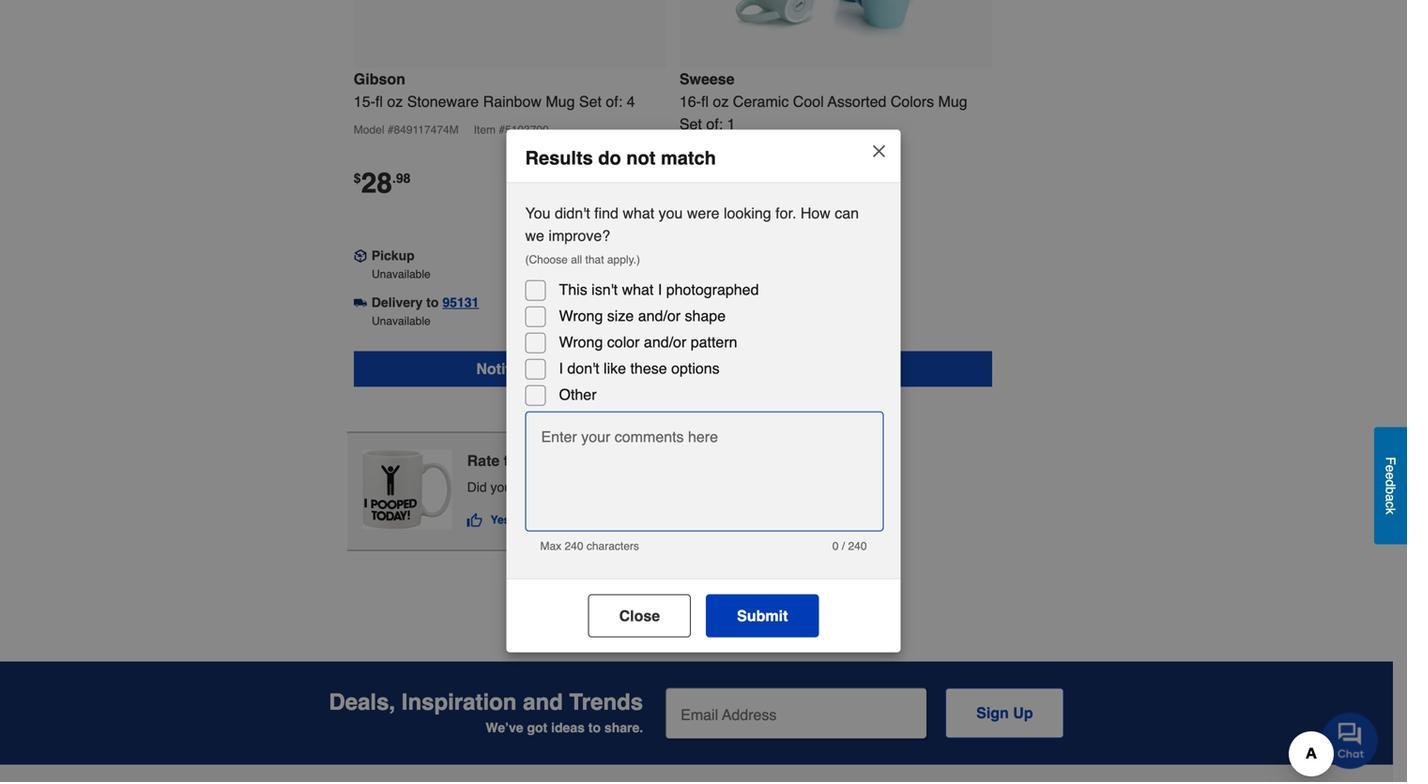 Task type: describe. For each thing, give the bounding box(es) containing it.
you for you
[[572, 480, 593, 495]]

d
[[1383, 480, 1398, 487]]

notify me button
[[354, 352, 666, 387]]

unavailable for truck filled image
[[372, 315, 431, 328]]

looking for for.
[[724, 204, 771, 222]]

fl for 16-
[[701, 93, 709, 110]]

visual search feedback thumbnail image
[[362, 450, 452, 530]]

(choose
[[525, 253, 568, 266]]

1
[[727, 116, 735, 133]]

wrong for wrong size and/or shape
[[559, 307, 603, 325]]

this isn't what i photographed
[[559, 281, 759, 298]]

c
[[1383, 502, 1398, 508]]

didn't
[[555, 204, 590, 222]]

close
[[619, 608, 660, 625]]

and/or for pattern
[[644, 333, 686, 351]]

rainbow
[[483, 93, 542, 110]]

you for didn't
[[659, 204, 683, 222]]

apply.)
[[607, 253, 640, 266]]

16-
[[679, 93, 701, 110]]

results
[[547, 453, 597, 470]]

what for you
[[540, 480, 568, 495]]

can
[[835, 204, 859, 222]]

you
[[525, 204, 551, 222]]

match
[[661, 147, 716, 169]]

enter
[[541, 428, 577, 446]]

for?
[[674, 480, 696, 495]]

find for you
[[515, 480, 537, 495]]

photographed
[[666, 281, 759, 298]]

were for for?
[[596, 480, 625, 495]]

were for for.
[[687, 204, 720, 222]]

delivery to 95131
[[372, 295, 479, 310]]

characters
[[587, 540, 639, 553]]

1 horizontal spatial i
[[658, 281, 662, 298]]

chat invite button image
[[1322, 712, 1379, 770]]

how
[[801, 204, 831, 222]]

options
[[671, 360, 720, 377]]

model # 849117474m
[[354, 124, 459, 137]]

trends
[[569, 690, 643, 716]]

delivery for delivery to unavailable
[[697, 295, 748, 310]]

up
[[1013, 705, 1033, 722]]

find for didn't
[[594, 204, 619, 222]]

set inside the gibson 15-fl oz stoneware rainbow mug set of: 4
[[579, 93, 602, 110]]

sign up form
[[666, 689, 1064, 741]]

thumb down image
[[557, 513, 572, 528]]

gibson 15-fl oz stoneware rainbow mug set of: 4
[[354, 70, 635, 110]]

looking for for?
[[629, 480, 670, 495]]

this
[[559, 281, 587, 298]]

$ 34 .98
[[679, 167, 736, 200]]

results
[[525, 147, 593, 169]]

what for didn't
[[623, 204, 654, 222]]

delivery for delivery to 95131
[[372, 295, 423, 310]]

was price $39.48 element
[[679, 197, 727, 216]]

/
[[842, 540, 845, 553]]

$ for 28
[[354, 171, 361, 186]]

comments
[[615, 428, 684, 446]]

got
[[527, 721, 547, 736]]

notify
[[476, 361, 519, 378]]

rate these results
[[467, 453, 597, 470]]

item
[[474, 124, 496, 137]]

isn't
[[592, 281, 618, 298]]

model for model #
[[679, 146, 710, 159]]

inspiration
[[402, 690, 517, 716]]

wrong size and/or shape
[[559, 307, 726, 325]]

item #5103700
[[474, 124, 549, 137]]

2 240 from the left
[[848, 540, 867, 553]]

2 e from the top
[[1383, 473, 1398, 480]]

unavailable inside delivery to unavailable
[[698, 315, 756, 328]]

15-
[[354, 93, 375, 110]]

pickup
[[372, 248, 415, 263]]

4
[[627, 93, 635, 110]]

actual price $34.98 element
[[679, 167, 736, 200]]

no
[[580, 514, 595, 527]]

notify me
[[476, 361, 544, 378]]

pattern
[[691, 333, 737, 351]]

1 240 from the left
[[565, 540, 583, 553]]

sign
[[976, 705, 1009, 722]]

save
[[727, 201, 758, 216]]

item #5103700 button
[[474, 121, 560, 143]]

wrong for wrong color and/or pattern
[[559, 333, 603, 351]]

k
[[1383, 508, 1398, 515]]

$39.48
[[679, 201, 720, 216]]

oz for ceramic
[[713, 93, 729, 110]]

set inside sweese 16-fl oz ceramic cool assorted colors mug set of: 1
[[679, 116, 702, 133]]

close button
[[588, 595, 691, 638]]

sign up button
[[945, 689, 1064, 739]]

stoneware
[[407, 93, 479, 110]]

submit
[[737, 608, 788, 625]]

other
[[559, 386, 597, 403]]

fl for 15-
[[375, 93, 383, 110]]

all
[[571, 253, 582, 266]]

$ 28 .98
[[354, 167, 411, 200]]

deals,
[[329, 690, 395, 716]]

of: inside the gibson 15-fl oz stoneware rainbow mug set of: 4
[[606, 93, 623, 110]]



Task type: vqa. For each thing, say whether or not it's contained in the screenshot.
Tubs
no



Task type: locate. For each thing, give the bounding box(es) containing it.
what inside visual search feedback element
[[540, 480, 568, 495]]

unavailable up pattern
[[698, 315, 756, 328]]

you didn't find what you were looking for. how can we improve? (choose all that apply.)
[[525, 204, 859, 266]]

assorted
[[828, 93, 887, 110]]

mug up #5103700
[[546, 93, 575, 110]]

and/or down this isn't what i photographed
[[638, 307, 681, 325]]

.98 inside $ 28 .98
[[392, 171, 411, 186]]

# for model # 849117474m
[[388, 124, 394, 137]]

0 vertical spatial wrong
[[559, 307, 603, 325]]

2 mug from the left
[[938, 93, 967, 110]]

we've
[[486, 721, 523, 736]]

share.
[[604, 721, 643, 736]]

#5103700
[[499, 124, 549, 137]]

fl down gibson
[[375, 93, 383, 110]]

0 horizontal spatial to
[[426, 295, 439, 310]]

max 240 characters
[[540, 540, 639, 553]]

of: left 4
[[606, 93, 623, 110]]

of: inside sweese 16-fl oz ceramic cool assorted colors mug set of: 1
[[706, 116, 723, 133]]

these inside visual search feedback element
[[504, 453, 543, 470]]

1 horizontal spatial fl
[[701, 93, 709, 110]]

here
[[688, 428, 718, 446]]

1 vertical spatial find
[[515, 480, 537, 495]]

model up 34
[[679, 146, 710, 159]]

2 oz from the left
[[713, 93, 729, 110]]

what up 'wrong size and/or shape'
[[622, 281, 654, 298]]

1 horizontal spatial set
[[679, 116, 702, 133]]

find inside the you didn't find what you were looking for. how can we improve? (choose all that apply.)
[[594, 204, 619, 222]]

95131
[[442, 295, 479, 310]]

actual price $28.98 element
[[354, 167, 411, 200]]

0 horizontal spatial $
[[354, 171, 361, 186]]

delivery inside delivery to unavailable
[[697, 295, 748, 310]]

to inside delivery to unavailable
[[752, 295, 765, 310]]

1 vertical spatial were
[[596, 480, 625, 495]]

1 vertical spatial #
[[713, 146, 720, 159]]

a
[[1383, 494, 1398, 502]]

$ down match
[[679, 171, 687, 186]]

0 vertical spatial set
[[579, 93, 602, 110]]

.98 down model # button
[[718, 171, 736, 186]]

1 horizontal spatial 240
[[848, 540, 867, 553]]

fl inside the gibson 15-fl oz stoneware rainbow mug set of: 4
[[375, 93, 383, 110]]

# inside button
[[713, 146, 720, 159]]

looking left 'for.'
[[724, 204, 771, 222]]

2 horizontal spatial you
[[659, 204, 683, 222]]

0 vertical spatial #
[[388, 124, 394, 137]]

delivery
[[372, 295, 423, 310], [697, 295, 748, 310]]

find inside visual search feedback element
[[515, 480, 537, 495]]

2 delivery from the left
[[697, 295, 748, 310]]

and
[[523, 690, 563, 716]]

1 horizontal spatial $
[[679, 171, 687, 186]]

visual search feedback element
[[347, 432, 712, 552]]

0 horizontal spatial looking
[[629, 480, 670, 495]]

1 vertical spatial what
[[622, 281, 654, 298]]

thumb up image
[[467, 513, 482, 528]]

0 horizontal spatial i
[[559, 360, 563, 377]]

2 fl from the left
[[701, 93, 709, 110]]

enter your comments here
[[541, 428, 718, 446]]

oz for stoneware
[[387, 93, 403, 110]]

wrong
[[559, 307, 603, 325], [559, 333, 603, 351]]

28
[[361, 167, 392, 200]]

looking inside the you didn't find what you were looking for. how can we improve? (choose all that apply.)
[[724, 204, 771, 222]]

0 vertical spatial these
[[630, 360, 667, 377]]

1 horizontal spatial looking
[[724, 204, 771, 222]]

unavailable down pickup
[[372, 268, 431, 281]]

0 horizontal spatial were
[[596, 480, 625, 495]]

e up b
[[1383, 473, 1398, 480]]

sweese 16-fl oz ceramic cool assorted colors mug set of: 1
[[679, 70, 967, 133]]

0 horizontal spatial set
[[579, 93, 602, 110]]

to left 95131
[[426, 295, 439, 310]]

to inside deals, inspiration and trends we've got ideas to share.
[[588, 721, 601, 736]]

to for 95131
[[426, 295, 439, 310]]

to for unavailable
[[752, 295, 765, 310]]

sign up
[[976, 705, 1033, 722]]

were
[[687, 204, 720, 222], [596, 480, 625, 495]]

Enter your comments here text field
[[533, 438, 874, 521]]

oz
[[387, 93, 403, 110], [713, 93, 729, 110]]

sweese
[[679, 70, 735, 88]]

2 vertical spatial what
[[540, 480, 568, 495]]

1 mug from the left
[[546, 93, 575, 110]]

were inside visual search feedback element
[[596, 480, 625, 495]]

wrong up don't on the top left of the page
[[559, 333, 603, 351]]

looking inside visual search feedback element
[[629, 480, 670, 495]]

0 vertical spatial were
[[687, 204, 720, 222]]

model # button
[[679, 143, 791, 166]]

like
[[604, 360, 626, 377]]

set left 4
[[579, 93, 602, 110]]

1 horizontal spatial to
[[588, 721, 601, 736]]

size
[[607, 307, 634, 325]]

1 vertical spatial looking
[[629, 480, 670, 495]]

0 vertical spatial i
[[658, 281, 662, 298]]

0 horizontal spatial of:
[[606, 93, 623, 110]]

f
[[1383, 457, 1398, 465]]

0 horizontal spatial mug
[[546, 93, 575, 110]]

set down 16-
[[679, 116, 702, 133]]

1 vertical spatial these
[[504, 453, 543, 470]]

.98 down model # 849117474m
[[392, 171, 411, 186]]

1 horizontal spatial mug
[[938, 93, 967, 110]]

0 horizontal spatial delivery
[[372, 295, 423, 310]]

i up 'wrong size and/or shape'
[[658, 281, 662, 298]]

delivery up pattern
[[697, 295, 748, 310]]

these right rate
[[504, 453, 543, 470]]

2 horizontal spatial to
[[752, 295, 765, 310]]

e up d
[[1383, 465, 1398, 473]]

0 horizontal spatial you
[[490, 480, 512, 495]]

submit button
[[706, 595, 819, 638]]

what up apply.)
[[623, 204, 654, 222]]

0 horizontal spatial #
[[388, 124, 394, 137]]

1 vertical spatial and/or
[[644, 333, 686, 351]]

2 .98 from the left
[[718, 171, 736, 186]]

# down gibson
[[388, 124, 394, 137]]

you inside the you didn't find what you were looking for. how can we improve? (choose all that apply.)
[[659, 204, 683, 222]]

0 vertical spatial find
[[594, 204, 619, 222]]

and/or for shape
[[638, 307, 681, 325]]

colors
[[891, 93, 934, 110]]

1 $ from the left
[[354, 171, 361, 186]]

oz up 1
[[713, 93, 729, 110]]

0 horizontal spatial .98
[[392, 171, 411, 186]]

set
[[579, 93, 602, 110], [679, 116, 702, 133]]

0 horizontal spatial these
[[504, 453, 543, 470]]

$ inside $ 28 .98
[[354, 171, 361, 186]]

0 horizontal spatial find
[[515, 480, 537, 495]]

results do not match
[[525, 147, 716, 169]]

1 horizontal spatial model
[[679, 146, 710, 159]]

rate
[[467, 453, 500, 470]]

unavailable down delivery to 95131
[[372, 315, 431, 328]]

1 .98 from the left
[[392, 171, 411, 186]]

0 vertical spatial looking
[[724, 204, 771, 222]]

$39.48 save $4.50
[[679, 201, 794, 216]]

did
[[467, 480, 487, 495]]

you right did
[[490, 480, 512, 495]]

truck filled image
[[354, 296, 367, 310]]

gibson
[[354, 70, 405, 88]]

model inside button
[[679, 146, 710, 159]]

0
[[832, 540, 839, 553]]

of: left 1
[[706, 116, 723, 133]]

1 e from the top
[[1383, 465, 1398, 473]]

0 horizontal spatial fl
[[375, 93, 383, 110]]

0 horizontal spatial oz
[[387, 93, 403, 110]]

wrong color and/or pattern
[[559, 333, 737, 351]]

that
[[585, 253, 604, 266]]

you
[[659, 204, 683, 222], [490, 480, 512, 495], [572, 480, 593, 495]]

0 horizontal spatial 240
[[565, 540, 583, 553]]

# for model #
[[713, 146, 720, 159]]

0 vertical spatial what
[[623, 204, 654, 222]]

1 horizontal spatial oz
[[713, 93, 729, 110]]

0 horizontal spatial model
[[354, 124, 384, 137]]

find right the didn't
[[594, 204, 619, 222]]

1 horizontal spatial of:
[[706, 116, 723, 133]]

fl inside sweese 16-fl oz ceramic cool assorted colors mug set of: 1
[[701, 93, 709, 110]]

i don't like these options
[[559, 360, 720, 377]]

color
[[607, 333, 640, 351]]

1 horizontal spatial were
[[687, 204, 720, 222]]

849117474m
[[394, 124, 459, 137]]

1 delivery from the left
[[372, 295, 423, 310]]

were inside the you didn't find what you were looking for. how can we improve? (choose all that apply.)
[[687, 204, 720, 222]]

b
[[1383, 487, 1398, 494]]

yes button
[[467, 507, 510, 534]]

looking left for?
[[629, 480, 670, 495]]

shape
[[685, 307, 726, 325]]

to right "shape" on the top of page
[[752, 295, 765, 310]]

mug inside the gibson 15-fl oz stoneware rainbow mug set of: 4
[[546, 93, 575, 110]]

.98 for 34
[[718, 171, 736, 186]]

$ inside $ 34 .98
[[679, 171, 687, 186]]

model down 15- at the top of page
[[354, 124, 384, 137]]

these down 'wrong color and/or pattern'
[[630, 360, 667, 377]]

$ for 34
[[679, 171, 687, 186]]

pickup image
[[354, 249, 367, 263]]

unavailable for pickup image
[[372, 268, 431, 281]]

you down results
[[572, 480, 593, 495]]

1 horizontal spatial delivery
[[697, 295, 748, 310]]

close image
[[870, 142, 888, 161]]

your
[[581, 428, 610, 446]]

0 vertical spatial of:
[[606, 93, 623, 110]]

find down rate these results
[[515, 480, 537, 495]]

1 horizontal spatial find
[[594, 204, 619, 222]]

oz inside sweese 16-fl oz ceramic cool assorted colors mug set of: 1
[[713, 93, 729, 110]]

i left don't on the top left of the page
[[559, 360, 563, 377]]

.98 inside $ 34 .98
[[718, 171, 736, 186]]

f e e d b a c k
[[1383, 457, 1398, 515]]

deals, inspiration and trends we've got ideas to share.
[[329, 690, 643, 736]]

1 oz from the left
[[387, 93, 403, 110]]

1 horizontal spatial these
[[630, 360, 667, 377]]

delivery right truck filled image
[[372, 295, 423, 310]]

were down 34
[[687, 204, 720, 222]]

1 wrong from the top
[[559, 307, 603, 325]]

2 $ from the left
[[679, 171, 687, 186]]

what down results
[[540, 480, 568, 495]]

#
[[388, 124, 394, 137], [713, 146, 720, 159]]

1 vertical spatial model
[[679, 146, 710, 159]]

95131 button
[[442, 293, 479, 312]]

$4.50
[[762, 201, 794, 216]]

were down results
[[596, 480, 625, 495]]

# up actual price $34.98 element
[[713, 146, 720, 159]]

$
[[354, 171, 361, 186], [679, 171, 687, 186]]

f e e d b a c k button
[[1374, 427, 1407, 545]]

1 vertical spatial of:
[[706, 116, 723, 133]]

oz down gibson
[[387, 93, 403, 110]]

240 right max
[[565, 540, 583, 553]]

me
[[523, 361, 544, 378]]

mug inside sweese 16-fl oz ceramic cool assorted colors mug set of: 1
[[938, 93, 967, 110]]

ideas
[[551, 721, 585, 736]]

wrong down this
[[559, 307, 603, 325]]

for.
[[775, 204, 796, 222]]

ceramic
[[733, 93, 789, 110]]

oz inside the gibson 15-fl oz stoneware rainbow mug set of: 4
[[387, 93, 403, 110]]

1 fl from the left
[[375, 93, 383, 110]]

1 horizontal spatial .98
[[718, 171, 736, 186]]

cool
[[793, 93, 824, 110]]

0 vertical spatial and/or
[[638, 307, 681, 325]]

model #
[[679, 146, 720, 159]]

max
[[540, 540, 562, 553]]

mug right colors
[[938, 93, 967, 110]]

0 / 240
[[832, 540, 867, 553]]

240
[[565, 540, 583, 553], [848, 540, 867, 553]]

improve?
[[549, 227, 610, 244]]

model for model # 849117474m
[[354, 124, 384, 137]]

.98
[[392, 171, 411, 186], [718, 171, 736, 186]]

0 vertical spatial model
[[354, 124, 384, 137]]

1 horizontal spatial #
[[713, 146, 720, 159]]

what inside the you didn't find what you were looking for. how can we improve? (choose all that apply.)
[[623, 204, 654, 222]]

model
[[354, 124, 384, 137], [679, 146, 710, 159]]

you down $ 34 .98
[[659, 204, 683, 222]]

2 wrong from the top
[[559, 333, 603, 351]]

did you find what you were looking for?
[[467, 480, 696, 495]]

34
[[687, 167, 718, 200]]

.98 for 28
[[392, 171, 411, 186]]

240 right "/"
[[848, 540, 867, 553]]

1 vertical spatial set
[[679, 116, 702, 133]]

1 vertical spatial wrong
[[559, 333, 603, 351]]

don't
[[567, 360, 599, 377]]

yes
[[491, 514, 510, 527]]

and/or down 'wrong size and/or shape'
[[644, 333, 686, 351]]

to right ideas
[[588, 721, 601, 736]]

1 vertical spatial i
[[559, 360, 563, 377]]

e
[[1383, 465, 1398, 473], [1383, 473, 1398, 480]]

$ down model # 849117474m
[[354, 171, 361, 186]]

1 horizontal spatial you
[[572, 480, 593, 495]]

fl down sweese
[[701, 93, 709, 110]]



